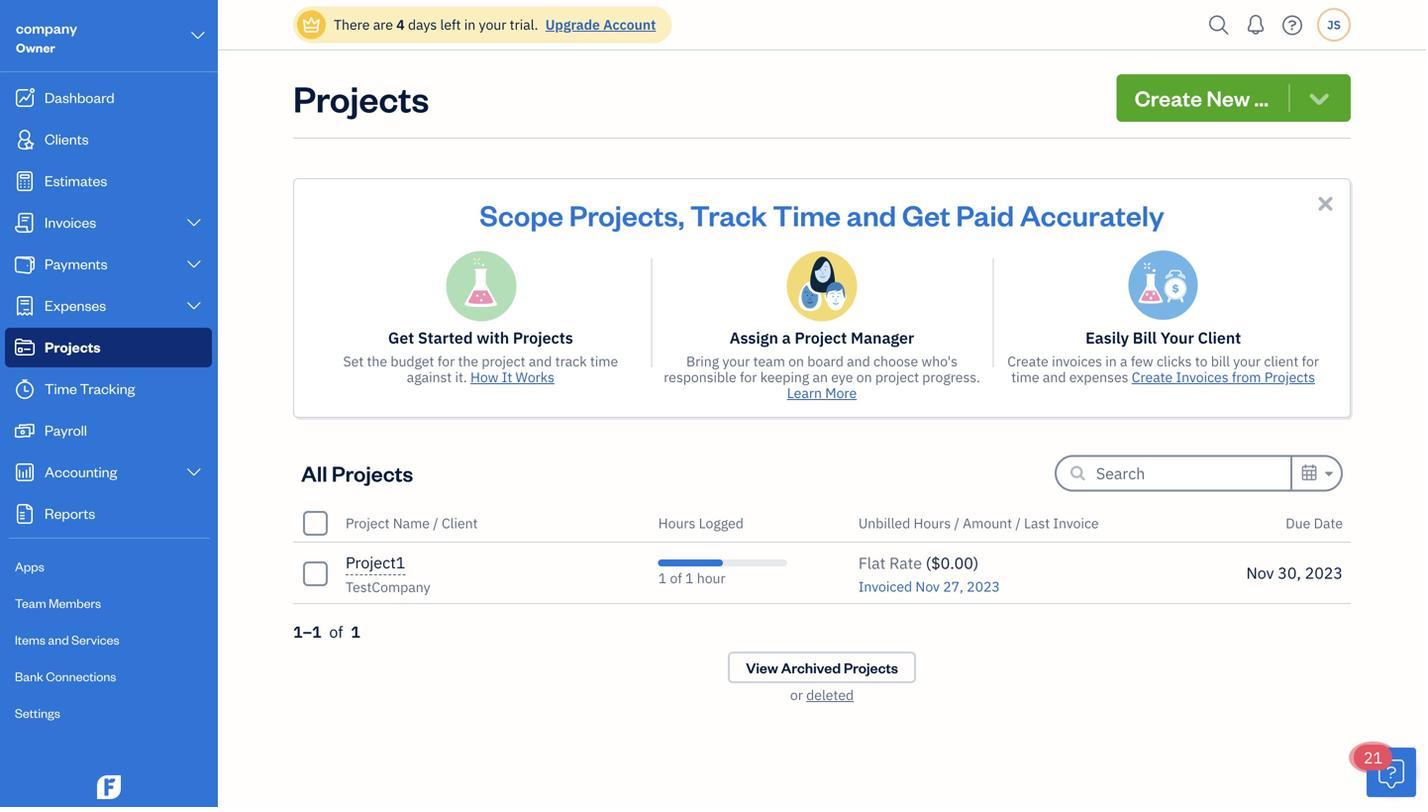 Task type: locate. For each thing, give the bounding box(es) containing it.
/ left amount
[[954, 514, 959, 532]]

and left expenses
[[1043, 368, 1066, 386]]

of right 1–1
[[329, 621, 343, 642]]

1 vertical spatial time
[[45, 379, 77, 398]]

0 horizontal spatial for
[[437, 352, 455, 370]]

tracking
[[80, 379, 135, 398]]

1 horizontal spatial 1
[[658, 569, 667, 587]]

time inside the create invoices in a few clicks to bill your client for time and expenses
[[1011, 368, 1039, 386]]

time inside set the budget for the project and track time against it.
[[590, 352, 618, 370]]

a left few
[[1120, 352, 1128, 370]]

a up team
[[782, 327, 791, 348]]

chevron large down image inside invoices link
[[185, 215, 203, 231]]

1 horizontal spatial invoices
[[1176, 368, 1229, 386]]

few
[[1131, 352, 1153, 370]]

1 vertical spatial client
[[442, 514, 478, 532]]

and right "items"
[[48, 631, 69, 648]]

2023 right the 30,
[[1305, 563, 1343, 583]]

bring
[[686, 352, 719, 370]]

0 horizontal spatial invoices
[[45, 212, 96, 231]]

0 horizontal spatial the
[[367, 352, 387, 370]]

client button
[[442, 514, 478, 532]]

time
[[590, 352, 618, 370], [1011, 368, 1039, 386]]

time left invoices on the right of the page
[[1011, 368, 1039, 386]]

invoices link
[[5, 203, 212, 243]]

and right board
[[847, 352, 870, 370]]

board
[[807, 352, 844, 370]]

time up assign a project manager image
[[773, 196, 841, 233]]

get
[[902, 196, 950, 233], [388, 327, 414, 348]]

dashboard image
[[13, 88, 37, 108]]

in
[[464, 15, 476, 34], [1106, 352, 1117, 370]]

1 horizontal spatial in
[[1106, 352, 1117, 370]]

and left track
[[529, 352, 552, 370]]

4
[[396, 15, 405, 34]]

2 horizontal spatial 1
[[685, 569, 694, 587]]

1 vertical spatial in
[[1106, 352, 1117, 370]]

create new …
[[1135, 84, 1269, 112]]

project down manager
[[875, 368, 919, 386]]

0 horizontal spatial time
[[590, 352, 618, 370]]

1 vertical spatial chevron large down image
[[185, 464, 203, 480]]

for left it.
[[437, 352, 455, 370]]

your left trial.
[[479, 15, 506, 34]]

time right timer icon
[[45, 379, 77, 398]]

$0.00
[[931, 553, 973, 573]]

chevron large down image for accounting
[[185, 464, 203, 480]]

0 horizontal spatial 1
[[351, 621, 360, 642]]

2 vertical spatial chevron large down image
[[185, 256, 203, 272]]

amount button
[[963, 514, 1012, 532]]

0 horizontal spatial time
[[45, 379, 77, 398]]

get up budget
[[388, 327, 414, 348]]

0 vertical spatial chevron large down image
[[185, 298, 203, 314]]

0 horizontal spatial of
[[329, 621, 343, 642]]

search image
[[1203, 10, 1235, 40]]

who's
[[921, 352, 958, 370]]

an
[[813, 368, 828, 386]]

create inside the create invoices in a few clicks to bill your client for time and expenses
[[1007, 352, 1049, 370]]

payments link
[[5, 245, 212, 284]]

…
[[1254, 84, 1269, 112]]

projects down expenses at the top left of the page
[[45, 337, 101, 356]]

2 / from the left
[[954, 514, 959, 532]]

/ left client button
[[433, 514, 438, 532]]

hours up ( on the right bottom of page
[[914, 514, 951, 532]]

crown image
[[301, 14, 322, 35]]

projects up deleted link
[[844, 658, 898, 677]]

timer image
[[13, 379, 37, 399]]

0 horizontal spatial on
[[788, 352, 804, 370]]

company
[[16, 18, 77, 37]]

get started with projects image
[[445, 251, 516, 322]]

in down easily
[[1106, 352, 1117, 370]]

1 vertical spatial project
[[346, 514, 390, 532]]

all projects
[[301, 459, 413, 487]]

0 vertical spatial time
[[773, 196, 841, 233]]

get left paid
[[902, 196, 950, 233]]

0 vertical spatial invoices
[[45, 212, 96, 231]]

2 horizontal spatial for
[[1302, 352, 1319, 370]]

1 horizontal spatial the
[[458, 352, 478, 370]]

chevron large down image
[[189, 24, 207, 48], [185, 215, 203, 231], [185, 256, 203, 272]]

team
[[753, 352, 785, 370]]

1–1 of 1
[[293, 621, 360, 642]]

in right "left"
[[464, 15, 476, 34]]

hours
[[658, 514, 696, 532], [914, 514, 951, 532]]

settings
[[15, 705, 60, 721]]

on right 'eye'
[[856, 368, 872, 386]]

1 / from the left
[[433, 514, 438, 532]]

hours left 'logged'
[[658, 514, 696, 532]]

1 vertical spatial chevron large down image
[[185, 215, 203, 231]]

expense image
[[13, 296, 37, 316]]

0 vertical spatial a
[[782, 327, 791, 348]]

view
[[746, 658, 778, 677]]

of for 1–1
[[329, 621, 343, 642]]

and up assign a project manager image
[[846, 196, 896, 233]]

new
[[1207, 84, 1250, 112]]

1 horizontal spatial client
[[1198, 327, 1241, 348]]

chevron large down image for invoices
[[185, 215, 203, 231]]

client
[[1198, 327, 1241, 348], [442, 514, 478, 532]]

1 horizontal spatial of
[[670, 569, 682, 587]]

2023 down )
[[967, 577, 1000, 596]]

chevron large down image inside accounting link
[[185, 464, 203, 480]]

1 horizontal spatial your
[[722, 352, 750, 370]]

calendar image
[[1300, 461, 1318, 485]]

1 horizontal spatial a
[[1120, 352, 1128, 370]]

and
[[846, 196, 896, 233], [529, 352, 552, 370], [847, 352, 870, 370], [1043, 368, 1066, 386], [48, 631, 69, 648]]

0 horizontal spatial a
[[782, 327, 791, 348]]

project up project1
[[346, 514, 390, 532]]

1 horizontal spatial time
[[773, 196, 841, 233]]

nov inside 'flat rate ( $0.00 ) invoiced nov 27, 2023'
[[915, 577, 940, 596]]

1–1
[[293, 621, 321, 642]]

easily bill your client
[[1085, 327, 1241, 348]]

1 horizontal spatial project
[[795, 327, 847, 348]]

chevron large down image up the projects 'link'
[[185, 298, 203, 314]]

in inside the create invoices in a few clicks to bill your client for time and expenses
[[1106, 352, 1117, 370]]

js
[[1327, 17, 1341, 33]]

how
[[470, 368, 499, 386]]

accurately
[[1020, 196, 1164, 233]]

of left hour
[[670, 569, 682, 587]]

create
[[1135, 84, 1202, 112], [1007, 352, 1049, 370], [1132, 368, 1173, 386]]

deleted link
[[806, 686, 854, 704]]

project inside assign a project manager bring your team on board and choose who's responsible for keeping an eye on project progress. learn more
[[795, 327, 847, 348]]

unbilled
[[858, 514, 910, 532]]

owner
[[16, 39, 55, 55]]

1 vertical spatial of
[[329, 621, 343, 642]]

close image
[[1314, 192, 1337, 215]]

3 / from the left
[[1015, 514, 1021, 532]]

and inside set the budget for the project and track time against it.
[[529, 352, 552, 370]]

0 horizontal spatial in
[[464, 15, 476, 34]]

apps
[[15, 558, 44, 574]]

create left new
[[1135, 84, 1202, 112]]

items and services
[[15, 631, 119, 648]]

1 vertical spatial a
[[1120, 352, 1128, 370]]

due date button
[[1286, 514, 1343, 532]]

paid
[[956, 196, 1014, 233]]

a inside the create invoices in a few clicks to bill your client for time and expenses
[[1120, 352, 1128, 370]]

create inside create new … dropdown button
[[1135, 84, 1202, 112]]

1
[[658, 569, 667, 587], [685, 569, 694, 587], [351, 621, 360, 642]]

client for easily bill your client
[[1198, 327, 1241, 348]]

time right track
[[590, 352, 618, 370]]

0 horizontal spatial hours
[[658, 514, 696, 532]]

create left invoices on the right of the page
[[1007, 352, 1049, 370]]

your down assign
[[722, 352, 750, 370]]

the down get started with projects at the left
[[458, 352, 478, 370]]

started
[[418, 327, 473, 348]]

name
[[393, 514, 430, 532]]

0 horizontal spatial /
[[433, 514, 438, 532]]

0 horizontal spatial 2023
[[967, 577, 1000, 596]]

dashboard
[[45, 88, 115, 106]]

0 horizontal spatial project
[[346, 514, 390, 532]]

for right client
[[1302, 352, 1319, 370]]

project inside assign a project manager bring your team on board and choose who's responsible for keeping an eye on project progress. learn more
[[875, 368, 919, 386]]

nov down ( on the right bottom of page
[[915, 577, 940, 596]]

items
[[15, 631, 45, 648]]

client up bill
[[1198, 327, 1241, 348]]

all
[[301, 459, 327, 487]]

assign a project manager bring your team on board and choose who's responsible for keeping an eye on project progress. learn more
[[664, 327, 980, 402]]

0 horizontal spatial get
[[388, 327, 414, 348]]

upgrade
[[545, 15, 600, 34]]

notifications image
[[1240, 5, 1272, 45]]

apps link
[[5, 550, 212, 584]]

2 hours from the left
[[914, 514, 951, 532]]

or
[[790, 686, 803, 704]]

on right team
[[788, 352, 804, 370]]

freshbooks image
[[93, 775, 125, 799]]

2 horizontal spatial your
[[1233, 352, 1261, 370]]

flat rate ( $0.00 ) invoiced nov 27, 2023
[[858, 553, 1000, 596]]

it.
[[455, 368, 467, 386]]

projects link
[[5, 328, 212, 367]]

1 horizontal spatial /
[[954, 514, 959, 532]]

/ for name
[[433, 514, 438, 532]]

0 vertical spatial in
[[464, 15, 476, 34]]

project down with
[[482, 352, 525, 370]]

view archived projects or deleted
[[746, 658, 898, 704]]

client right name
[[442, 514, 478, 532]]

2023
[[1305, 563, 1343, 583], [967, 577, 1000, 596]]

estimate image
[[13, 171, 37, 191]]

chevron large down image
[[185, 298, 203, 314], [185, 464, 203, 480]]

2 chevron large down image from the top
[[185, 464, 203, 480]]

the right set
[[367, 352, 387, 370]]

rate
[[889, 553, 922, 573]]

1 horizontal spatial hours
[[914, 514, 951, 532]]

last invoice button
[[1024, 514, 1099, 532]]

21
[[1364, 747, 1383, 768]]

1 horizontal spatial get
[[902, 196, 950, 233]]

1 horizontal spatial time
[[1011, 368, 1039, 386]]

2 horizontal spatial /
[[1015, 514, 1021, 532]]

0 vertical spatial chevron large down image
[[189, 24, 207, 48]]

create for create invoices from projects
[[1132, 368, 1173, 386]]

1 chevron large down image from the top
[[185, 298, 203, 314]]

your right bill
[[1233, 352, 1261, 370]]

for inside set the budget for the project and track time against it.
[[437, 352, 455, 370]]

0 vertical spatial client
[[1198, 327, 1241, 348]]

1 horizontal spatial nov
[[1246, 563, 1274, 583]]

create down 'bill'
[[1132, 368, 1173, 386]]

1 horizontal spatial for
[[740, 368, 757, 386]]

0 vertical spatial of
[[670, 569, 682, 587]]

2023 inside 'flat rate ( $0.00 ) invoiced nov 27, 2023'
[[967, 577, 1000, 596]]

0 horizontal spatial client
[[442, 514, 478, 532]]

0 horizontal spatial project
[[482, 352, 525, 370]]

create for create new …
[[1135, 84, 1202, 112]]

days
[[408, 15, 437, 34]]

for left keeping
[[740, 368, 757, 386]]

on
[[788, 352, 804, 370], [856, 368, 872, 386]]

time tracking
[[45, 379, 135, 398]]

testcompany
[[346, 578, 430, 596]]

track
[[690, 196, 767, 233]]

create new … button
[[1117, 74, 1351, 122]]

Search text field
[[1096, 458, 1290, 489]]

projects down there
[[293, 74, 429, 121]]

projects
[[293, 74, 429, 121], [513, 327, 573, 348], [45, 337, 101, 356], [1264, 368, 1315, 386], [332, 459, 413, 487], [844, 658, 898, 677]]

are
[[373, 15, 393, 34]]

settings link
[[5, 696, 212, 731]]

)
[[973, 553, 979, 573]]

1 horizontal spatial project
[[875, 368, 919, 386]]

invoice image
[[13, 213, 37, 233]]

0 vertical spatial project
[[795, 327, 847, 348]]

bank
[[15, 668, 43, 684]]

and inside assign a project manager bring your team on board and choose who's responsible for keeping an eye on project progress. learn more
[[847, 352, 870, 370]]

against
[[407, 368, 452, 386]]

0 horizontal spatial nov
[[915, 577, 940, 596]]

project up board
[[795, 327, 847, 348]]

chevron large down image for expenses
[[185, 298, 203, 314]]

project
[[482, 352, 525, 370], [875, 368, 919, 386]]

chevron large down image up the reports link
[[185, 464, 203, 480]]

nov left the 30,
[[1246, 563, 1274, 583]]

it
[[502, 368, 512, 386]]

create invoices from projects
[[1132, 368, 1315, 386]]

projects right the from
[[1264, 368, 1315, 386]]

caretdown image
[[1322, 462, 1333, 486]]

/ left last
[[1015, 514, 1021, 532]]



Task type: describe. For each thing, give the bounding box(es) containing it.
progress.
[[922, 368, 980, 386]]

payment image
[[13, 255, 37, 274]]

expenses
[[1069, 368, 1128, 386]]

flat
[[858, 553, 886, 573]]

your inside the create invoices in a few clicks to bill your client for time and expenses
[[1233, 352, 1261, 370]]

create invoices in a few clicks to bill your client for time and expenses
[[1007, 352, 1319, 386]]

manager
[[851, 327, 914, 348]]

chart image
[[13, 462, 37, 482]]

set
[[343, 352, 364, 370]]

project1 testcompany
[[346, 552, 430, 596]]

connections
[[46, 668, 116, 684]]

members
[[49, 595, 101, 611]]

js button
[[1317, 8, 1351, 42]]

view archived projects link
[[728, 652, 916, 683]]

reports
[[45, 504, 95, 522]]

logged
[[699, 514, 744, 532]]

there
[[334, 15, 370, 34]]

payments
[[45, 254, 107, 273]]

learn
[[787, 384, 822, 402]]

30,
[[1278, 563, 1301, 583]]

payroll link
[[5, 411, 212, 451]]

get started with projects
[[388, 327, 573, 348]]

deleted
[[806, 686, 854, 704]]

create for create invoices in a few clicks to bill your client for time and expenses
[[1007, 352, 1049, 370]]

from
[[1232, 368, 1261, 386]]

accounting link
[[5, 453, 212, 492]]

1 horizontal spatial 2023
[[1305, 563, 1343, 583]]

unbilled hours button
[[858, 514, 951, 532]]

accounting
[[45, 462, 117, 481]]

eye
[[831, 368, 853, 386]]

money image
[[13, 421, 37, 441]]

expenses
[[45, 296, 106, 314]]

expenses link
[[5, 286, 212, 326]]

project name / client
[[346, 514, 478, 532]]

1 for 1 of 1 hour
[[685, 569, 694, 587]]

0 horizontal spatial your
[[479, 15, 506, 34]]

assign a project manager image
[[787, 251, 857, 322]]

and inside main 'element'
[[48, 631, 69, 648]]

team members link
[[5, 586, 212, 621]]

project name button
[[346, 514, 430, 532]]

scope
[[480, 196, 563, 233]]

choose
[[873, 352, 918, 370]]

account
[[603, 15, 656, 34]]

keeping
[[760, 368, 809, 386]]

payroll
[[45, 420, 87, 439]]

(
[[926, 553, 931, 573]]

clients link
[[5, 120, 212, 159]]

1 of 1 hour link
[[650, 543, 851, 604]]

easily
[[1085, 327, 1129, 348]]

bill
[[1211, 352, 1230, 370]]

date
[[1314, 514, 1343, 532]]

client
[[1264, 352, 1299, 370]]

assign
[[730, 327, 778, 348]]

invoices
[[1052, 352, 1102, 370]]

easily bill your client image
[[1129, 251, 1198, 320]]

budget
[[391, 352, 434, 370]]

more
[[825, 384, 857, 402]]

of for 1
[[670, 569, 682, 587]]

track
[[555, 352, 587, 370]]

invoiced
[[858, 577, 912, 596]]

hours logged
[[658, 514, 744, 532]]

1 of 1 hour
[[658, 569, 726, 587]]

client image
[[13, 130, 37, 150]]

a inside assign a project manager bring your team on board and choose who's responsible for keeping an eye on project progress. learn more
[[782, 327, 791, 348]]

1 vertical spatial invoices
[[1176, 368, 1229, 386]]

for inside the create invoices in a few clicks to bill your client for time and expenses
[[1302, 352, 1319, 370]]

report image
[[13, 504, 37, 524]]

1 horizontal spatial on
[[856, 368, 872, 386]]

0 vertical spatial get
[[902, 196, 950, 233]]

estimates link
[[5, 161, 212, 201]]

projects up project name button
[[332, 459, 413, 487]]

trial.
[[510, 15, 538, 34]]

there are 4 days left in your trial. upgrade account
[[334, 15, 656, 34]]

nov 30, 2023
[[1246, 563, 1343, 583]]

2 the from the left
[[458, 352, 478, 370]]

1 for 1–1 of 1
[[351, 621, 360, 642]]

projects,
[[569, 196, 685, 233]]

reports link
[[5, 494, 212, 534]]

time inside main 'element'
[[45, 379, 77, 398]]

project inside set the budget for the project and track time against it.
[[482, 352, 525, 370]]

1 hours from the left
[[658, 514, 696, 532]]

your
[[1161, 327, 1194, 348]]

bill
[[1133, 327, 1157, 348]]

left
[[440, 15, 461, 34]]

to
[[1195, 352, 1208, 370]]

your inside assign a project manager bring your team on board and choose who's responsible for keeping an eye on project progress. learn more
[[722, 352, 750, 370]]

with
[[477, 327, 509, 348]]

go to help image
[[1277, 10, 1308, 40]]

/ for hours
[[954, 514, 959, 532]]

projects up track
[[513, 327, 573, 348]]

project image
[[13, 338, 37, 358]]

main element
[[0, 0, 267, 807]]

invoiced nov 27, 2023 link
[[858, 577, 1000, 596]]

last
[[1024, 514, 1050, 532]]

hour
[[697, 569, 726, 587]]

upgrade account link
[[541, 15, 656, 34]]

archived
[[781, 658, 841, 677]]

bank connections link
[[5, 660, 212, 694]]

how it works
[[470, 368, 554, 386]]

chevron large down image for payments
[[185, 256, 203, 272]]

and inside the create invoices in a few clicks to bill your client for time and expenses
[[1043, 368, 1066, 386]]

1 the from the left
[[367, 352, 387, 370]]

resource center badge image
[[1367, 748, 1416, 797]]

clients
[[45, 129, 89, 148]]

team
[[15, 595, 46, 611]]

unbilled hours / amount / last invoice
[[858, 514, 1099, 532]]

projects inside view archived projects or deleted
[[844, 658, 898, 677]]

due date
[[1286, 514, 1343, 532]]

chevrondown image
[[1306, 84, 1333, 112]]

1 vertical spatial get
[[388, 327, 414, 348]]

due
[[1286, 514, 1311, 532]]

for inside assign a project manager bring your team on board and choose who's responsible for keeping an eye on project progress. learn more
[[740, 368, 757, 386]]

projects inside 'link'
[[45, 337, 101, 356]]

invoices inside main 'element'
[[45, 212, 96, 231]]

invoice
[[1053, 514, 1099, 532]]

items and services link
[[5, 623, 212, 658]]

estimates
[[45, 171, 107, 190]]

dashboard link
[[5, 78, 212, 118]]

client for project name / client
[[442, 514, 478, 532]]

project1
[[346, 552, 405, 573]]



Task type: vqa. For each thing, say whether or not it's contained in the screenshot.
it.
yes



